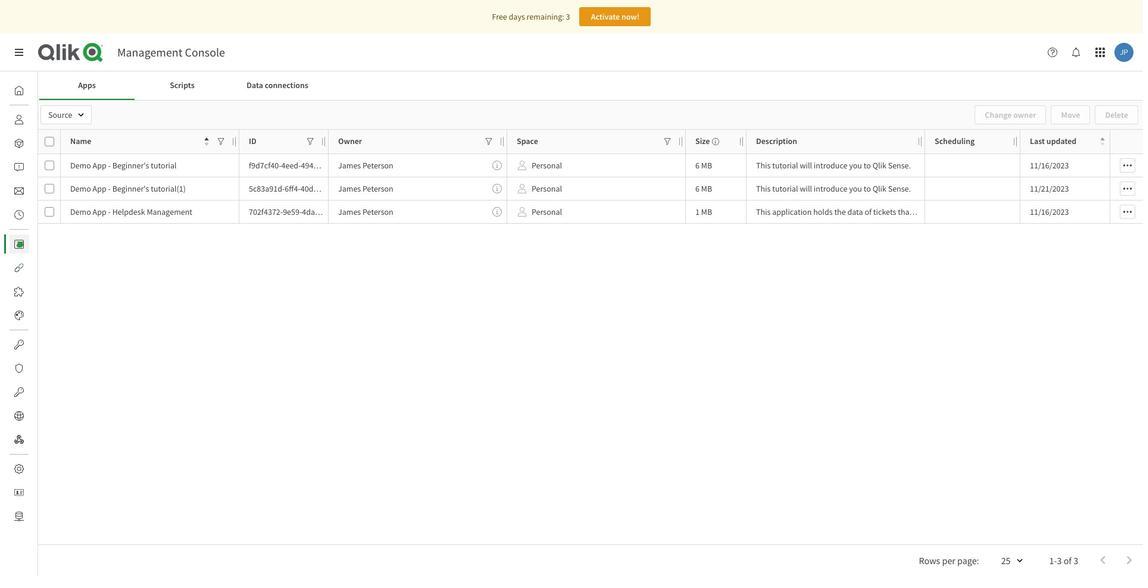 Task type: describe. For each thing, give the bounding box(es) containing it.
identity provider image
[[14, 489, 24, 498]]

activate now!
[[591, 11, 640, 22]]

this tutorial will introduce you to qlik sense. for 11/16/2023
[[757, 160, 912, 171]]

management console element
[[117, 45, 225, 60]]

data connections
[[247, 80, 309, 91]]

to for 11/16/2023
[[864, 160, 871, 171]]

demo for demo app - beginner's tutorial
[[70, 160, 91, 171]]

tutorial for 5c83a91d-6ff4-40d0-bc8d-6a7f904bb826
[[773, 183, 799, 194]]

demo app - helpdesk management
[[70, 207, 192, 217]]

beginner's for tutorial(1)
[[112, 183, 149, 194]]

james for 9883-
[[338, 207, 361, 217]]

3 for remaining:
[[566, 11, 570, 22]]

personal for 5c83a91d-6ff4-40d0-bc8d-6a7f904bb826
[[532, 183, 562, 194]]

to for 11/21/2023
[[864, 183, 871, 194]]

james for 84a4-
[[338, 160, 361, 171]]

james peterson for 5c83a91d-6ff4-40d0-bc8d-6a7f904bb826
[[338, 183, 394, 194]]

james peterson for f9d7cf40-4eed-4947-84a4-98092b39a0cb
[[338, 160, 394, 171]]

beginner's for tutorial
[[112, 160, 149, 171]]

now!
[[622, 11, 640, 22]]

james peterson image
[[1115, 43, 1134, 62]]

1-
[[1050, 555, 1058, 567]]

f9d7cf40-
[[249, 160, 282, 171]]

mb for 98092b39a0cb
[[702, 160, 713, 171]]

users
[[38, 114, 57, 125]]

users image
[[14, 115, 24, 125]]

events
[[38, 210, 61, 220]]

6ff4-
[[285, 183, 301, 194]]

last updated button
[[1031, 134, 1106, 150]]

f9d7cf40-4eed-4947-84a4-98092b39a0cb element
[[249, 160, 390, 172]]

spaces link
[[10, 134, 63, 153]]

source
[[48, 110, 72, 120]]

scheduling
[[935, 136, 975, 147]]

peterson for 7dfc04349ea3
[[363, 207, 394, 217]]

5c83a91d-
[[249, 183, 285, 194]]

demo app - beginner's tutorial(1)
[[70, 183, 186, 194]]

bc8d-
[[320, 183, 340, 194]]

1 horizontal spatial 3
[[1058, 555, 1062, 567]]

alerts link
[[10, 158, 58, 177]]

personal for f9d7cf40-4eed-4947-84a4-98092b39a0cb
[[532, 160, 562, 171]]

6 for 5c83a91d-6ff4-40d0-bc8d-6a7f904bb826
[[696, 183, 700, 194]]

demo for demo app - helpdesk management
[[70, 207, 91, 217]]

new connector image
[[17, 242, 23, 248]]

demo app - beginner's tutorial
[[70, 160, 177, 171]]

rows per page:
[[920, 555, 980, 567]]

you for 11/21/2023
[[850, 183, 863, 194]]

98092b39a0cb
[[340, 160, 390, 171]]

rows
[[920, 555, 941, 567]]

mb for 7dfc04349ea3
[[702, 207, 713, 217]]

app for demo app - beginner's tutorial(1)
[[93, 183, 106, 194]]

app for demo app - helpdesk management
[[93, 207, 106, 217]]

1-3 of 3
[[1050, 555, 1079, 567]]

page:
[[958, 555, 980, 567]]

mb for 6a7f904bb826
[[702, 183, 713, 194]]

you for 11/16/2023
[[850, 160, 863, 171]]

events link
[[10, 206, 61, 225]]

tutorial(1)
[[151, 183, 186, 194]]

remaining:
[[527, 11, 565, 22]]

app for demo app - beginner's tutorial
[[93, 160, 106, 171]]

5c83a91d-6ff4-40d0-bc8d-6a7f904bb826
[[249, 183, 389, 194]]

this for 11/16/2023
[[757, 160, 771, 171]]

sense. for 11/21/2023
[[889, 183, 912, 194]]

users link
[[10, 110, 57, 129]]

0 vertical spatial management
[[117, 45, 183, 60]]

702f4372-9e59-4da7-9883-7dfc04349ea3
[[249, 207, 389, 217]]

data gateways image
[[14, 512, 24, 522]]

- for demo app - beginner's tutorial
[[108, 160, 111, 171]]

6 for f9d7cf40-4eed-4947-84a4-98092b39a0cb
[[696, 160, 700, 171]]

console
[[185, 45, 225, 60]]

40d0-
[[301, 183, 320, 194]]

Rows per page: 25 field
[[985, 552, 1026, 571]]

personal space image for 98092b39a0cb
[[518, 161, 527, 170]]

4eed-
[[281, 160, 301, 171]]

web image
[[14, 412, 24, 421]]

will for 11/16/2023
[[800, 160, 813, 171]]

6 mb for 98092b39a0cb
[[696, 160, 713, 171]]

6a7f904bb826
[[340, 183, 389, 194]]

api keys image
[[14, 340, 24, 350]]

qlik for 11/16/2023
[[873, 160, 887, 171]]

3 for of
[[1074, 555, 1079, 567]]



Task type: vqa. For each thing, say whether or not it's contained in the screenshot.
selections within the Clear your selections by selecting the
no



Task type: locate. For each thing, give the bounding box(es) containing it.
3 james from the top
[[338, 207, 361, 217]]

generic links image
[[14, 263, 24, 273]]

702f4372-
[[249, 207, 283, 217]]

app down demo app - beginner's tutorial
[[93, 183, 106, 194]]

0 vertical spatial demo
[[70, 160, 91, 171]]

11/16/2023 for 6 mb
[[1031, 160, 1070, 171]]

1 vertical spatial this tutorial will introduce you to qlik sense.
[[757, 183, 912, 194]]

size refers to the base memory footprint of the application. image
[[713, 138, 720, 145]]

themes image
[[14, 311, 24, 321]]

2 james from the top
[[338, 183, 361, 194]]

scripts
[[170, 80, 195, 91]]

2 vertical spatial app
[[93, 207, 106, 217]]

4da7-
[[302, 207, 322, 217]]

space
[[517, 136, 538, 147]]

personal space image for 7dfc04349ea3
[[518, 207, 527, 217]]

1 james from the top
[[338, 160, 361, 171]]

beginner's up demo app - beginner's tutorial(1)
[[112, 160, 149, 171]]

0 vertical spatial introduce
[[814, 160, 848, 171]]

mb right 1
[[702, 207, 713, 217]]

2 peterson from the top
[[363, 183, 394, 194]]

personal for 702f4372-9e59-4da7-9883-7dfc04349ea3
[[532, 207, 562, 217]]

0 vertical spatial this
[[757, 160, 771, 171]]

2 qlik from the top
[[873, 183, 887, 194]]

peterson up 7dfc04349ea3
[[363, 183, 394, 194]]

scripts button
[[135, 71, 230, 100]]

2 vertical spatial james peterson
[[338, 207, 394, 217]]

1 vertical spatial 6
[[696, 183, 700, 194]]

updated
[[1047, 136, 1077, 147]]

4947-
[[301, 160, 320, 171]]

home
[[38, 85, 59, 96]]

2 demo from the top
[[70, 183, 91, 194]]

home link
[[10, 81, 59, 100]]

connections
[[265, 80, 309, 91]]

9e59-
[[283, 207, 302, 217]]

tutorial for f9d7cf40-4eed-4947-84a4-98092b39a0cb
[[773, 160, 799, 171]]

helpdesk
[[112, 207, 145, 217]]

6 mb
[[696, 160, 713, 171], [696, 183, 713, 194]]

0 vertical spatial -
[[108, 160, 111, 171]]

11/16/2023
[[1031, 160, 1070, 171], [1031, 207, 1070, 217]]

this
[[757, 160, 771, 171], [757, 183, 771, 194]]

description
[[757, 136, 798, 147]]

- left helpdesk
[[108, 207, 111, 217]]

days
[[509, 11, 525, 22]]

6 up 1
[[696, 183, 700, 194]]

webhooks image
[[14, 435, 24, 445]]

3 james peterson from the top
[[338, 207, 394, 217]]

personal space image down personal space image
[[518, 207, 527, 217]]

owner
[[338, 136, 362, 147]]

0 vertical spatial will
[[800, 160, 813, 171]]

will for 11/21/2023
[[800, 183, 813, 194]]

2 vertical spatial demo
[[70, 207, 91, 217]]

of
[[1064, 555, 1072, 567]]

0 vertical spatial personal
[[532, 160, 562, 171]]

3 right of on the right
[[1074, 555, 1079, 567]]

name
[[70, 136, 91, 147]]

management up 'scripts'
[[117, 45, 183, 60]]

1
[[696, 207, 700, 217]]

settings image
[[14, 465, 24, 474]]

2 you from the top
[[850, 183, 863, 194]]

0 vertical spatial app
[[93, 160, 106, 171]]

1 demo from the top
[[70, 160, 91, 171]]

james peterson up 7dfc04349ea3
[[338, 183, 394, 194]]

extensions image
[[14, 287, 24, 297]]

84a4-
[[320, 160, 340, 171]]

2 personal space image from the top
[[518, 207, 527, 217]]

app
[[93, 160, 106, 171], [93, 183, 106, 194], [93, 207, 106, 217]]

1 personal from the top
[[532, 160, 562, 171]]

f9d7cf40-4eed-4947-84a4-98092b39a0cb
[[249, 160, 390, 171]]

1 vertical spatial personal
[[532, 183, 562, 194]]

1 vertical spatial mb
[[702, 183, 713, 194]]

1 - from the top
[[108, 160, 111, 171]]

peterson for 98092b39a0cb
[[363, 160, 394, 171]]

- down demo app - beginner's tutorial
[[108, 183, 111, 194]]

navigation pane element
[[0, 76, 63, 531]]

to
[[864, 160, 871, 171], [864, 183, 871, 194]]

demo
[[70, 160, 91, 171], [70, 183, 91, 194], [70, 207, 91, 217]]

2 6 from the top
[[696, 183, 700, 194]]

demo for demo app - beginner's tutorial(1)
[[70, 183, 91, 194]]

0 vertical spatial you
[[850, 160, 863, 171]]

open sidebar menu image
[[14, 48, 24, 57]]

introduce
[[814, 160, 848, 171], [814, 183, 848, 194]]

james down 6a7f904bb826 in the left top of the page
[[338, 207, 361, 217]]

tab list containing apps
[[39, 71, 1143, 100]]

tutorial
[[151, 160, 177, 171], [773, 160, 799, 171], [773, 183, 799, 194]]

beginner's up demo app - helpdesk management
[[112, 183, 149, 194]]

personal space image
[[518, 184, 527, 194]]

this tutorial will introduce you to qlik sense.
[[757, 160, 912, 171], [757, 183, 912, 194]]

you
[[850, 160, 863, 171], [850, 183, 863, 194]]

management console
[[117, 45, 225, 60]]

data connections button
[[230, 71, 325, 100]]

2 vertical spatial james
[[338, 207, 361, 217]]

free days remaining: 3
[[492, 11, 570, 22]]

this application holds the data of tickets that are submitted by internal employees to the it department. it includes when a computer needs to be upgraded or a mobile phone does not work. each ticket is assigned to an it resource, but an it manager, s/he needs to be aware which tickets came in as a high priority, or which tickets have not been assigned to any resources yet. element
[[757, 206, 920, 218]]

1 vertical spatial qlik
[[873, 183, 887, 194]]

1 vertical spatial 6 mb
[[696, 183, 713, 194]]

3 right 'remaining:'
[[566, 11, 570, 22]]

peterson up 6a7f904bb826 in the left top of the page
[[363, 160, 394, 171]]

james down owner
[[338, 160, 361, 171]]

2 this from the top
[[757, 183, 771, 194]]

1 vertical spatial beginner's
[[112, 183, 149, 194]]

1 app from the top
[[93, 160, 106, 171]]

11/16/2023 for 1 mb
[[1031, 207, 1070, 217]]

0 vertical spatial peterson
[[363, 160, 394, 171]]

will
[[800, 160, 813, 171], [800, 183, 813, 194]]

1 this from the top
[[757, 160, 771, 171]]

1 vertical spatial will
[[800, 183, 813, 194]]

3 personal from the top
[[532, 207, 562, 217]]

2 vertical spatial personal
[[532, 207, 562, 217]]

1 vertical spatial 11/16/2023
[[1031, 207, 1070, 217]]

1 sense. from the top
[[889, 160, 912, 171]]

apps button
[[39, 71, 135, 100]]

- for demo app - helpdesk management
[[108, 207, 111, 217]]

qlik for 11/21/2023
[[873, 183, 887, 194]]

702f4372-9e59-4da7-9883-7dfc04349ea3 element
[[249, 206, 389, 218]]

2 vertical spatial -
[[108, 207, 111, 217]]

3 peterson from the top
[[363, 207, 394, 217]]

0 vertical spatial james peterson
[[338, 160, 394, 171]]

2 vertical spatial peterson
[[363, 207, 394, 217]]

0 vertical spatial beginner's
[[112, 160, 149, 171]]

last updated
[[1031, 136, 1077, 147]]

apps
[[78, 80, 96, 91]]

per
[[943, 555, 956, 567]]

3 app from the top
[[93, 207, 106, 217]]

mb up 1 mb
[[702, 183, 713, 194]]

25
[[1002, 555, 1011, 567]]

james peterson down 6a7f904bb826 in the left top of the page
[[338, 207, 394, 217]]

1 vertical spatial you
[[850, 183, 863, 194]]

1 this tutorial will introduce you to qlik sense. from the top
[[757, 160, 912, 171]]

Source field
[[41, 105, 92, 125]]

management down tutorial(1)
[[147, 207, 192, 217]]

tab list
[[39, 71, 1143, 100]]

personal space image up personal space image
[[518, 161, 527, 170]]

0 vertical spatial qlik
[[873, 160, 887, 171]]

0 vertical spatial personal space image
[[518, 161, 527, 170]]

1 personal space image from the top
[[518, 161, 527, 170]]

this for 11/21/2023
[[757, 183, 771, 194]]

- up demo app - beginner's tutorial(1)
[[108, 160, 111, 171]]

sense.
[[889, 160, 912, 171], [889, 183, 912, 194]]

spaces image
[[14, 139, 24, 148]]

james peterson
[[338, 160, 394, 171], [338, 183, 394, 194], [338, 207, 394, 217]]

0 vertical spatial 6 mb
[[696, 160, 713, 171]]

0 vertical spatial sense.
[[889, 160, 912, 171]]

oauth image
[[14, 388, 24, 397]]

1 vertical spatial james peterson
[[338, 183, 394, 194]]

size
[[696, 136, 710, 147]]

2 james peterson from the top
[[338, 183, 394, 194]]

3
[[566, 11, 570, 22], [1058, 555, 1062, 567], [1074, 555, 1079, 567]]

james down 98092b39a0cb
[[338, 183, 361, 194]]

2 personal from the top
[[532, 183, 562, 194]]

activate
[[591, 11, 620, 22]]

6
[[696, 160, 700, 171], [696, 183, 700, 194]]

peterson for 6a7f904bb826
[[363, 183, 394, 194]]

1 vertical spatial to
[[864, 183, 871, 194]]

6 mb up 1 mb
[[696, 183, 713, 194]]

content image
[[14, 239, 24, 249]]

2 to from the top
[[864, 183, 871, 194]]

3 mb from the top
[[702, 207, 713, 217]]

6 mb down size
[[696, 160, 713, 171]]

1 vertical spatial management
[[147, 207, 192, 217]]

-
[[108, 160, 111, 171], [108, 183, 111, 194], [108, 207, 111, 217]]

1 11/16/2023 from the top
[[1031, 160, 1070, 171]]

- for demo app - beginner's tutorial(1)
[[108, 183, 111, 194]]

1 vertical spatial this
[[757, 183, 771, 194]]

11/16/2023 down "11/21/2023"
[[1031, 207, 1070, 217]]

2 this tutorial will introduce you to qlik sense. from the top
[[757, 183, 912, 194]]

0 vertical spatial mb
[[702, 160, 713, 171]]

peterson
[[363, 160, 394, 171], [363, 183, 394, 194], [363, 207, 394, 217]]

1 6 from the top
[[696, 160, 700, 171]]

2 app from the top
[[93, 183, 106, 194]]

0 vertical spatial 11/16/2023
[[1031, 160, 1070, 171]]

alerts
[[38, 162, 58, 173]]

0 vertical spatial this tutorial will introduce you to qlik sense.
[[757, 160, 912, 171]]

1 vertical spatial app
[[93, 183, 106, 194]]

5c83a91d-6ff4-40d0-bc8d-6a7f904bb826 element
[[249, 183, 389, 195]]

2 vertical spatial mb
[[702, 207, 713, 217]]

1 james peterson from the top
[[338, 160, 394, 171]]

1 6 mb from the top
[[696, 160, 713, 171]]

2 - from the top
[[108, 183, 111, 194]]

beginner's
[[112, 160, 149, 171], [112, 183, 149, 194]]

peterson down 6a7f904bb826 in the left top of the page
[[363, 207, 394, 217]]

1 mb from the top
[[702, 160, 713, 171]]

1 peterson from the top
[[363, 160, 394, 171]]

2 horizontal spatial 3
[[1074, 555, 1079, 567]]

3 left of on the right
[[1058, 555, 1062, 567]]

2 introduce from the top
[[814, 183, 848, 194]]

spaces
[[38, 138, 63, 149]]

1 vertical spatial james
[[338, 183, 361, 194]]

james peterson for 702f4372-9e59-4da7-9883-7dfc04349ea3
[[338, 207, 394, 217]]

activate now! link
[[580, 7, 651, 26]]

id
[[249, 136, 257, 147]]

james peterson up 6a7f904bb826 in the left top of the page
[[338, 160, 394, 171]]

0 vertical spatial james
[[338, 160, 361, 171]]

0 horizontal spatial 3
[[566, 11, 570, 22]]

name button
[[70, 134, 209, 150]]

2 will from the top
[[800, 183, 813, 194]]

1 mb
[[696, 207, 713, 217]]

2 6 mb from the top
[[696, 183, 713, 194]]

11/21/2023
[[1031, 183, 1070, 194]]

1 to from the top
[[864, 160, 871, 171]]

app left helpdesk
[[93, 207, 106, 217]]

personal
[[532, 160, 562, 171], [532, 183, 562, 194], [532, 207, 562, 217]]

james for bc8d-
[[338, 183, 361, 194]]

home image
[[14, 86, 24, 95]]

data
[[247, 80, 263, 91]]

app up demo app - beginner's tutorial(1)
[[93, 160, 106, 171]]

1 qlik from the top
[[873, 160, 887, 171]]

9883-
[[322, 207, 341, 217]]

1 vertical spatial introduce
[[814, 183, 848, 194]]

qlik
[[873, 160, 887, 171], [873, 183, 887, 194]]

1 vertical spatial demo
[[70, 183, 91, 194]]

personal space image
[[518, 161, 527, 170], [518, 207, 527, 217]]

introduce for 11/16/2023
[[814, 160, 848, 171]]

free
[[492, 11, 507, 22]]

1 vertical spatial -
[[108, 183, 111, 194]]

james
[[338, 160, 361, 171], [338, 183, 361, 194], [338, 207, 361, 217]]

1 beginner's from the top
[[112, 160, 149, 171]]

1 introduce from the top
[[814, 160, 848, 171]]

2 sense. from the top
[[889, 183, 912, 194]]

1 vertical spatial personal space image
[[518, 207, 527, 217]]

1 will from the top
[[800, 160, 813, 171]]

mb down size
[[702, 160, 713, 171]]

introduce for 11/21/2023
[[814, 183, 848, 194]]

mb
[[702, 160, 713, 171], [702, 183, 713, 194], [702, 207, 713, 217]]

6 down size
[[696, 160, 700, 171]]

management
[[117, 45, 183, 60], [147, 207, 192, 217]]

sense. for 11/16/2023
[[889, 160, 912, 171]]

1 you from the top
[[850, 160, 863, 171]]

3 demo from the top
[[70, 207, 91, 217]]

1 vertical spatial peterson
[[363, 183, 394, 194]]

0 vertical spatial 6
[[696, 160, 700, 171]]

7dfc04349ea3
[[341, 207, 389, 217]]

2 mb from the top
[[702, 183, 713, 194]]

1 vertical spatial sense.
[[889, 183, 912, 194]]

2 11/16/2023 from the top
[[1031, 207, 1070, 217]]

0 vertical spatial to
[[864, 160, 871, 171]]

2 beginner's from the top
[[112, 183, 149, 194]]

11/16/2023 up "11/21/2023"
[[1031, 160, 1070, 171]]

3 - from the top
[[108, 207, 111, 217]]

this tutorial will introduce you to qlik sense. for 11/21/2023
[[757, 183, 912, 194]]

content security policy image
[[14, 364, 24, 374]]

6 mb for 6a7f904bb826
[[696, 183, 713, 194]]

last
[[1031, 136, 1046, 147]]



